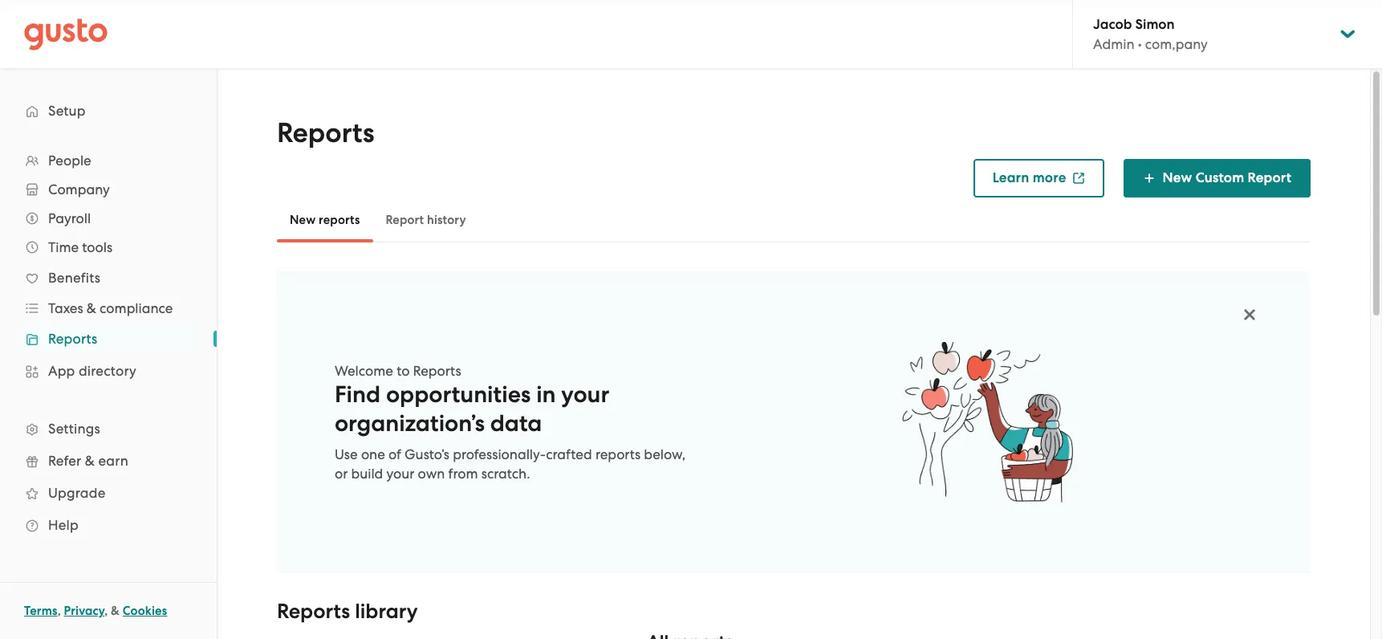 Task type: describe. For each thing, give the bounding box(es) containing it.
reports inside reports link
[[48, 331, 98, 347]]

setup link
[[16, 96, 201, 125]]

earn
[[98, 453, 128, 469]]

compliance
[[100, 300, 173, 316]]

learn more link
[[974, 159, 1105, 198]]

crafted
[[546, 446, 592, 463]]

taxes
[[48, 300, 83, 316]]

privacy link
[[64, 604, 105, 618]]

jacob
[[1094, 16, 1133, 33]]

& for compliance
[[87, 300, 96, 316]]

com,pany
[[1146, 36, 1208, 52]]

scratch.
[[482, 466, 530, 482]]

refer
[[48, 453, 81, 469]]

gusto's
[[405, 446, 450, 463]]

opens in a new tab image
[[1073, 172, 1086, 185]]

jacob simon admin • com,pany
[[1094, 16, 1208, 52]]

setup
[[48, 103, 86, 119]]

time
[[48, 239, 79, 255]]

report history
[[386, 213, 466, 227]]

new custom report link
[[1125, 159, 1311, 198]]

reports tab list
[[277, 198, 1311, 243]]

cookies button
[[123, 601, 167, 621]]

taxes & compliance button
[[16, 294, 201, 323]]

learn more
[[993, 169, 1067, 186]]

gusto navigation element
[[0, 69, 217, 567]]

library
[[355, 599, 418, 624]]

simon
[[1136, 16, 1175, 33]]

app directory
[[48, 363, 137, 379]]

in
[[536, 381, 556, 409]]

organization's
[[335, 410, 485, 438]]

1 , from the left
[[58, 604, 61, 618]]

build
[[351, 466, 383, 482]]

app directory link
[[16, 357, 201, 385]]

payroll
[[48, 210, 91, 226]]

time tools
[[48, 239, 113, 255]]

to
[[397, 363, 410, 379]]

your inside welcome to reports find opportunities in your organization's data
[[562, 381, 610, 409]]

history
[[427, 213, 466, 227]]

people
[[48, 153, 91, 169]]

reports library
[[277, 599, 418, 624]]

help link
[[16, 511, 201, 540]]

2 , from the left
[[105, 604, 108, 618]]

terms link
[[24, 604, 58, 618]]

2 vertical spatial &
[[111, 604, 120, 618]]



Task type: vqa. For each thing, say whether or not it's contained in the screenshot.
"from"
yes



Task type: locate. For each thing, give the bounding box(es) containing it.
directory
[[79, 363, 137, 379]]

custom
[[1196, 169, 1245, 186]]

admin
[[1094, 36, 1135, 52]]

0 horizontal spatial ,
[[58, 604, 61, 618]]

app
[[48, 363, 75, 379]]

new
[[1163, 169, 1193, 186], [290, 213, 316, 227]]

0 vertical spatial your
[[562, 381, 610, 409]]

new inside button
[[290, 213, 316, 227]]

report left history
[[386, 213, 424, 227]]

terms
[[24, 604, 58, 618]]

new for new custom report
[[1163, 169, 1193, 186]]

use
[[335, 446, 358, 463]]

welcome
[[335, 363, 393, 379]]

new reports button
[[277, 201, 373, 239]]

time tools button
[[16, 233, 201, 262]]

0 vertical spatial reports
[[319, 213, 360, 227]]

your right the "in"
[[562, 381, 610, 409]]

1 horizontal spatial your
[[562, 381, 610, 409]]

0 horizontal spatial new
[[290, 213, 316, 227]]

upgrade link
[[16, 479, 201, 507]]

refer & earn
[[48, 453, 128, 469]]

list
[[0, 146, 217, 541]]

, left privacy
[[58, 604, 61, 618]]

•
[[1138, 36, 1142, 52]]

taxes & compliance
[[48, 300, 173, 316]]

learn
[[993, 169, 1030, 186]]

& left cookies button
[[111, 604, 120, 618]]

company
[[48, 181, 110, 198]]

0 horizontal spatial reports
[[319, 213, 360, 227]]

1 vertical spatial new
[[290, 213, 316, 227]]

tools
[[82, 239, 113, 255]]

& for earn
[[85, 453, 95, 469]]

reports inside new reports button
[[319, 213, 360, 227]]

new custom report
[[1163, 169, 1292, 186]]

company button
[[16, 175, 201, 204]]

report right custom
[[1248, 169, 1292, 186]]

0 vertical spatial &
[[87, 300, 96, 316]]

1 vertical spatial report
[[386, 213, 424, 227]]

opportunities
[[386, 381, 531, 409]]

own
[[418, 466, 445, 482]]

new reports
[[290, 213, 360, 227]]

1 horizontal spatial report
[[1248, 169, 1292, 186]]

1 vertical spatial &
[[85, 453, 95, 469]]

from
[[448, 466, 478, 482]]

data
[[490, 410, 542, 438]]

& inside dropdown button
[[87, 300, 96, 316]]

1 vertical spatial your
[[387, 466, 415, 482]]

0 horizontal spatial your
[[387, 466, 415, 482]]

your down of on the left of page
[[387, 466, 415, 482]]

more
[[1033, 169, 1067, 186]]

your
[[562, 381, 610, 409], [387, 466, 415, 482]]

privacy
[[64, 604, 105, 618]]

, left cookies button
[[105, 604, 108, 618]]

use one of gusto's professionally-crafted reports below, or build your own from scratch.
[[335, 446, 686, 482]]

terms , privacy , & cookies
[[24, 604, 167, 618]]

1 horizontal spatial new
[[1163, 169, 1193, 186]]

0 vertical spatial report
[[1248, 169, 1292, 186]]

of
[[389, 446, 401, 463]]

&
[[87, 300, 96, 316], [85, 453, 95, 469], [111, 604, 120, 618]]

or
[[335, 466, 348, 482]]

report history button
[[373, 201, 479, 239]]

0 vertical spatial new
[[1163, 169, 1193, 186]]

0 horizontal spatial report
[[386, 213, 424, 227]]

list containing people
[[0, 146, 217, 541]]

report inside button
[[386, 213, 424, 227]]

people button
[[16, 146, 201, 175]]

welcome to reports find opportunities in your organization's data
[[335, 363, 610, 438]]

reports
[[277, 116, 375, 149], [48, 331, 98, 347], [413, 363, 461, 379], [277, 599, 350, 624]]

home image
[[24, 18, 108, 50]]

1 vertical spatial reports
[[596, 446, 641, 463]]

one
[[361, 446, 385, 463]]

reports
[[319, 213, 360, 227], [596, 446, 641, 463]]

cookies
[[123, 604, 167, 618]]

& left the earn
[[85, 453, 95, 469]]

reports inside welcome to reports find opportunities in your organization's data
[[413, 363, 461, 379]]

1 horizontal spatial reports
[[596, 446, 641, 463]]

help
[[48, 517, 79, 533]]

1 horizontal spatial ,
[[105, 604, 108, 618]]

reports link
[[16, 324, 201, 353]]

below,
[[644, 446, 686, 463]]

benefits link
[[16, 263, 201, 292]]

report
[[1248, 169, 1292, 186], [386, 213, 424, 227]]

benefits
[[48, 270, 100, 286]]

find
[[335, 381, 381, 409]]

settings link
[[16, 414, 201, 443]]

refer & earn link
[[16, 446, 201, 475]]

new for new reports
[[290, 213, 316, 227]]

,
[[58, 604, 61, 618], [105, 604, 108, 618]]

& right taxes
[[87, 300, 96, 316]]

upgrade
[[48, 485, 106, 501]]

professionally-
[[453, 446, 546, 463]]

payroll button
[[16, 204, 201, 233]]

reports inside use one of gusto's professionally-crafted reports below, or build your own from scratch.
[[596, 446, 641, 463]]

settings
[[48, 421, 100, 437]]

your inside use one of gusto's professionally-crafted reports below, or build your own from scratch.
[[387, 466, 415, 482]]



